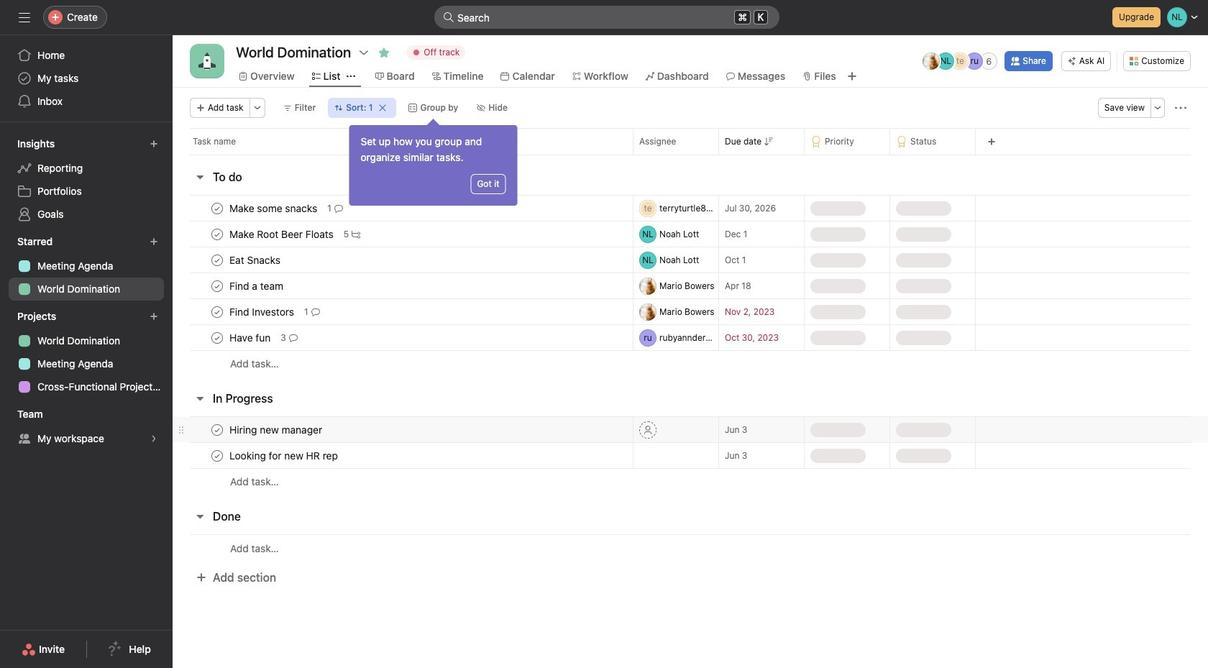 Task type: vqa. For each thing, say whether or not it's contained in the screenshot.
sixth Mark complete icon from the top of the page
yes



Task type: describe. For each thing, give the bounding box(es) containing it.
mark complete image for find investors cell
[[209, 303, 226, 320]]

teams element
[[0, 401, 173, 453]]

mark complete checkbox for 'make root beer floats' cell
[[209, 225, 226, 243]]

find a team cell
[[173, 273, 633, 299]]

hiring new manager cell
[[173, 416, 633, 443]]

task name text field for mark complete icon within find a team cell
[[227, 279, 288, 293]]

remove from starred image
[[378, 47, 390, 58]]

prominent image
[[443, 12, 454, 23]]

mark complete checkbox for make some snacks cell
[[209, 200, 226, 217]]

add tab image
[[846, 70, 858, 82]]

1 collapse task list for this group image from the top
[[194, 393, 206, 404]]

see details, my workspace image
[[150, 434, 158, 443]]

mark complete checkbox for hiring new manager cell
[[209, 421, 226, 438]]

mark complete image for have fun cell
[[209, 329, 226, 346]]

mark complete image for task name text field inside the 'looking for new hr rep' cell
[[209, 447, 226, 464]]

1 horizontal spatial more actions image
[[1175, 102, 1187, 114]]

2 collapse task list for this group image from the top
[[194, 511, 206, 522]]

clear image
[[379, 104, 387, 112]]

Search tasks, projects, and more text field
[[434, 6, 780, 29]]

eat snacks cell
[[173, 247, 633, 273]]

mark complete checkbox for eat snacks cell
[[209, 251, 226, 269]]

global element
[[0, 35, 173, 122]]

tab actions image
[[346, 72, 355, 81]]

make some snacks cell
[[173, 195, 633, 221]]

3 comments image
[[289, 333, 298, 342]]

mark complete image for task name text field in the 'make root beer floats' cell
[[209, 225, 226, 243]]

make root beer floats cell
[[173, 221, 633, 247]]

find investors cell
[[173, 298, 633, 325]]

add field image
[[987, 137, 996, 146]]

mark complete checkbox for find a team cell
[[209, 277, 226, 294]]



Task type: locate. For each thing, give the bounding box(es) containing it.
1 mark complete image from the top
[[209, 200, 226, 217]]

mark complete image
[[209, 200, 226, 217], [209, 251, 226, 269], [209, 277, 226, 294], [209, 303, 226, 320], [209, 329, 226, 346], [209, 421, 226, 438]]

task name text field inside 'make root beer floats' cell
[[227, 227, 338, 241]]

mark complete image
[[209, 225, 226, 243], [209, 447, 226, 464]]

header in progress tree grid
[[173, 416, 1208, 495]]

2 task name text field from the top
[[227, 227, 338, 241]]

have fun cell
[[173, 324, 633, 351]]

hide sidebar image
[[19, 12, 30, 23]]

1 vertical spatial mark complete image
[[209, 447, 226, 464]]

1 comment image
[[334, 204, 343, 213]]

2 mark complete image from the top
[[209, 447, 226, 464]]

task name text field for mark complete icon for make some snacks cell
[[227, 201, 322, 215]]

task name text field for mark complete icon in eat snacks cell
[[227, 253, 285, 267]]

mark complete image inside 'looking for new hr rep' cell
[[209, 447, 226, 464]]

5 mark complete image from the top
[[209, 329, 226, 346]]

new insights image
[[150, 140, 158, 148]]

mark complete image for find a team cell
[[209, 277, 226, 294]]

3 mark complete image from the top
[[209, 277, 226, 294]]

2 vertical spatial mark complete checkbox
[[209, 421, 226, 438]]

add items to starred image
[[150, 237, 158, 246]]

insights element
[[0, 131, 173, 229]]

3 mark complete checkbox from the top
[[209, 421, 226, 438]]

None field
[[434, 6, 780, 29]]

2 mark complete checkbox from the top
[[209, 303, 226, 320]]

0 horizontal spatial more actions image
[[253, 104, 262, 112]]

mark complete checkbox for have fun cell
[[209, 329, 226, 346]]

starred element
[[0, 229, 173, 303]]

task name text field inside 'looking for new hr rep' cell
[[227, 448, 342, 463]]

0 vertical spatial collapse task list for this group image
[[194, 393, 206, 404]]

1 mark complete checkbox from the top
[[209, 200, 226, 217]]

task name text field inside eat snacks cell
[[227, 253, 285, 267]]

mark complete image inside find investors cell
[[209, 303, 226, 320]]

4 task name text field from the top
[[227, 279, 288, 293]]

3 task name text field from the top
[[227, 253, 285, 267]]

new project or portfolio image
[[150, 312, 158, 321]]

more options image
[[1153, 104, 1162, 112]]

mark complete checkbox inside make some snacks cell
[[209, 200, 226, 217]]

1 mark complete image from the top
[[209, 225, 226, 243]]

Task name text field
[[227, 422, 327, 437]]

collapse task list for this group image
[[194, 393, 206, 404], [194, 511, 206, 522]]

Mark complete checkbox
[[209, 200, 226, 217], [209, 225, 226, 243], [209, 277, 226, 294], [209, 329, 226, 346], [209, 447, 226, 464]]

0 vertical spatial mark complete image
[[209, 225, 226, 243]]

mark complete checkbox inside hiring new manager cell
[[209, 421, 226, 438]]

mark complete image inside 'make root beer floats' cell
[[209, 225, 226, 243]]

collapse task list for this group image
[[194, 171, 206, 183]]

mark complete checkbox inside find a team cell
[[209, 277, 226, 294]]

mark complete image for hiring new manager cell
[[209, 421, 226, 438]]

header to do tree grid
[[173, 195, 1208, 377]]

task name text field inside have fun cell
[[227, 330, 275, 345]]

mark complete image for eat snacks cell
[[209, 251, 226, 269]]

0 vertical spatial mark complete checkbox
[[209, 251, 226, 269]]

mark complete checkbox inside eat snacks cell
[[209, 251, 226, 269]]

mark complete checkbox inside 'looking for new hr rep' cell
[[209, 447, 226, 464]]

4 mark complete image from the top
[[209, 303, 226, 320]]

task name text field inside find a team cell
[[227, 279, 288, 293]]

5 task name text field from the top
[[227, 305, 298, 319]]

7 task name text field from the top
[[227, 448, 342, 463]]

5 mark complete checkbox from the top
[[209, 447, 226, 464]]

Task name text field
[[227, 201, 322, 215], [227, 227, 338, 241], [227, 253, 285, 267], [227, 279, 288, 293], [227, 305, 298, 319], [227, 330, 275, 345], [227, 448, 342, 463]]

task name text field inside find investors cell
[[227, 305, 298, 319]]

1 mark complete checkbox from the top
[[209, 251, 226, 269]]

mark complete image inside hiring new manager cell
[[209, 421, 226, 438]]

mark complete checkbox inside have fun cell
[[209, 329, 226, 346]]

task name text field for mark complete icon inside have fun cell
[[227, 330, 275, 345]]

mark complete checkbox inside find investors cell
[[209, 303, 226, 320]]

1 vertical spatial collapse task list for this group image
[[194, 511, 206, 522]]

1 vertical spatial mark complete checkbox
[[209, 303, 226, 320]]

1 comment image
[[311, 307, 320, 316]]

3 mark complete checkbox from the top
[[209, 277, 226, 294]]

mark complete image inside have fun cell
[[209, 329, 226, 346]]

show options image
[[358, 47, 370, 58]]

2 mark complete image from the top
[[209, 251, 226, 269]]

5 subtasks image
[[352, 230, 360, 238]]

6 mark complete image from the top
[[209, 421, 226, 438]]

mark complete image for make some snacks cell
[[209, 200, 226, 217]]

task name text field inside make some snacks cell
[[227, 201, 322, 215]]

row
[[173, 128, 1208, 155], [190, 154, 1191, 155], [173, 195, 1208, 221], [173, 221, 1208, 247], [173, 247, 1208, 273], [173, 273, 1208, 299], [173, 298, 1208, 325], [173, 324, 1208, 351], [173, 350, 1208, 377], [173, 416, 1208, 443], [173, 442, 1208, 469], [173, 468, 1208, 495], [173, 534, 1208, 562]]

rocket image
[[198, 52, 216, 70]]

more actions image
[[1175, 102, 1187, 114], [253, 104, 262, 112]]

mark complete checkbox for find investors cell
[[209, 303, 226, 320]]

2 mark complete checkbox from the top
[[209, 225, 226, 243]]

projects element
[[0, 303, 173, 401]]

mark complete image inside eat snacks cell
[[209, 251, 226, 269]]

1 task name text field from the top
[[227, 201, 322, 215]]

4 mark complete checkbox from the top
[[209, 329, 226, 346]]

mark complete checkbox for 'looking for new hr rep' cell
[[209, 447, 226, 464]]

mark complete image inside find a team cell
[[209, 277, 226, 294]]

task name text field for mark complete icon within the find investors cell
[[227, 305, 298, 319]]

6 task name text field from the top
[[227, 330, 275, 345]]

mark complete checkbox inside 'make root beer floats' cell
[[209, 225, 226, 243]]

looking for new hr rep cell
[[173, 442, 633, 469]]

Mark complete checkbox
[[209, 251, 226, 269], [209, 303, 226, 320], [209, 421, 226, 438]]

tooltip
[[349, 121, 517, 206]]



